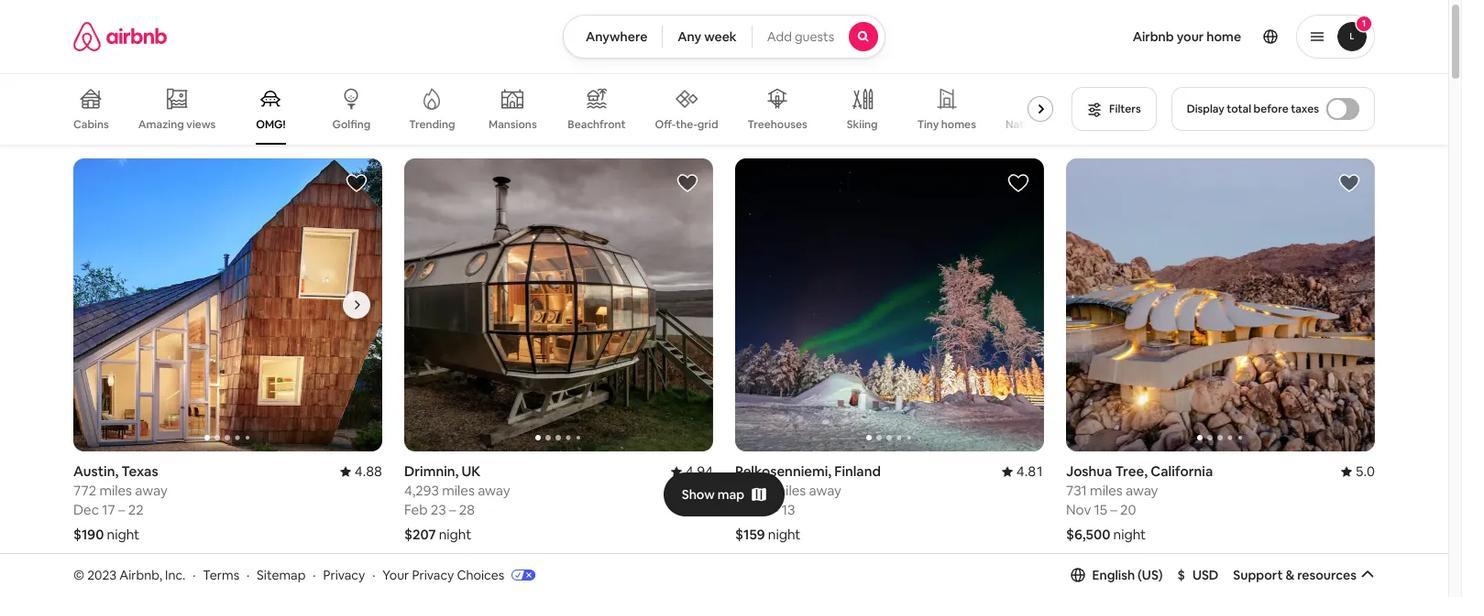 Task type: vqa. For each thing, say whether or not it's contained in the screenshot.
the bottom 'of'
no



Task type: locate. For each thing, give the bounding box(es) containing it.
drimnin,
[[404, 463, 459, 481]]

filters button
[[1072, 87, 1157, 131]]

away inside joshua tree, california 731 miles away nov 15 – 20 $6,500 night
[[1126, 482, 1159, 500]]

tiny
[[918, 117, 939, 132]]

away down tree,
[[1126, 482, 1159, 500]]

· left "your"
[[372, 567, 375, 584]]

2 – from the left
[[449, 502, 456, 519]]

add to wishlist: joshua tree, california image
[[1339, 172, 1361, 194]]

night down 13
[[768, 526, 801, 544]]

your
[[1177, 28, 1204, 45]]

– inside pelkosenniemi, finland 4,644 miles away jan 8 – 13 $159 night
[[772, 502, 779, 519]]

3 – from the left
[[772, 502, 779, 519]]

miles inside austin, texas 772 miles away dec 17 – 22 $190 night
[[99, 482, 132, 500]]

airbnb,
[[119, 567, 162, 584]]

night down 20
[[1114, 526, 1146, 544]]

miles up 15 in the right bottom of the page
[[1090, 482, 1123, 500]]

away down finland
[[809, 482, 842, 500]]

show
[[682, 487, 715, 503]]

None search field
[[563, 15, 886, 59]]

4 · from the left
[[372, 567, 375, 584]]

national
[[1006, 117, 1049, 132]]

privacy right "your"
[[412, 567, 454, 584]]

night inside pelkosenniemi, finland 4,644 miles away jan 8 – 13 $159 night
[[768, 526, 801, 544]]

– for 28
[[449, 502, 456, 519]]

1 miles from the left
[[99, 482, 132, 500]]

away down texas
[[135, 482, 168, 500]]

3 · from the left
[[313, 567, 316, 584]]

english (us) button
[[1071, 567, 1163, 584]]

3 away from the left
[[809, 482, 842, 500]]

none search field containing anywhere
[[563, 15, 886, 59]]

nov
[[1066, 502, 1091, 519]]

sitemap link
[[257, 567, 306, 584]]

tiny homes
[[918, 117, 976, 132]]

· right inc. at left
[[193, 567, 196, 584]]

– for 22
[[118, 502, 125, 519]]

miles inside drimnin, uk 4,293 miles away feb 23 – 28 $207 night
[[442, 482, 475, 500]]

1 horizontal spatial privacy
[[412, 567, 454, 584]]

· right terms
[[247, 567, 250, 584]]

night down 28
[[439, 526, 472, 544]]

– inside drimnin, uk 4,293 miles away feb 23 – 28 $207 night
[[449, 502, 456, 519]]

1 away from the left
[[135, 482, 168, 500]]

miles inside pelkosenniemi, finland 4,644 miles away jan 8 – 13 $159 night
[[774, 482, 806, 500]]

2 away from the left
[[478, 482, 510, 500]]

beachfront
[[568, 117, 626, 132]]

1
[[1362, 17, 1366, 29]]

terms
[[203, 567, 239, 584]]

away
[[135, 482, 168, 500], [478, 482, 510, 500], [809, 482, 842, 500], [1126, 482, 1159, 500]]

28
[[459, 502, 475, 519]]

miles up 17
[[99, 482, 132, 500]]

4 night from the left
[[1114, 526, 1146, 544]]

8
[[761, 502, 769, 519]]

23
[[431, 502, 446, 519]]

drimnin, uk 4,293 miles away feb 23 – 28 $207 night
[[404, 463, 510, 544]]

772
[[73, 482, 96, 500]]

english (us)
[[1093, 567, 1163, 584]]

filters
[[1110, 102, 1141, 116]]

away for uk
[[478, 482, 510, 500]]

2023
[[87, 567, 117, 584]]

–
[[118, 502, 125, 519], [449, 502, 456, 519], [772, 502, 779, 519], [1111, 502, 1118, 519]]

3 miles from the left
[[774, 482, 806, 500]]

mansions
[[489, 117, 537, 132]]

terms · sitemap · privacy ·
[[203, 567, 375, 584]]

1 night from the left
[[107, 526, 140, 544]]

night for 13
[[768, 526, 801, 544]]

– inside austin, texas 772 miles away dec 17 – 22 $190 night
[[118, 502, 125, 519]]

parks
[[1051, 117, 1080, 132]]

– right 15 in the right bottom of the page
[[1111, 502, 1118, 519]]

– right '8'
[[772, 502, 779, 519]]

night inside joshua tree, california 731 miles away nov 15 – 20 $6,500 night
[[1114, 526, 1146, 544]]

away down "uk"
[[478, 482, 510, 500]]

15
[[1094, 502, 1108, 519]]

– right 17
[[118, 502, 125, 519]]

anywhere button
[[563, 15, 663, 59]]

4 away from the left
[[1126, 482, 1159, 500]]

away inside drimnin, uk 4,293 miles away feb 23 – 28 $207 night
[[478, 482, 510, 500]]

your privacy choices link
[[383, 567, 536, 585]]

add guests
[[767, 28, 835, 45]]

add to wishlist: drimnin, uk image
[[677, 172, 699, 194]]

the-
[[676, 117, 698, 132]]

map
[[718, 487, 745, 503]]

2 miles from the left
[[442, 482, 475, 500]]

4.94 out of 5 average rating image
[[671, 463, 713, 481]]

cabins
[[73, 117, 109, 132]]

sitemap
[[257, 567, 306, 584]]

pelkosenniemi, finland 4,644 miles away jan 8 – 13 $159 night
[[735, 463, 881, 544]]

2 night from the left
[[439, 526, 472, 544]]

miles
[[99, 482, 132, 500], [442, 482, 475, 500], [774, 482, 806, 500], [1090, 482, 1123, 500]]

4,644
[[735, 482, 770, 500]]

1 – from the left
[[118, 502, 125, 519]]

finland
[[835, 463, 881, 481]]

· left privacy link
[[313, 567, 316, 584]]

away for finland
[[809, 482, 842, 500]]

joshua
[[1066, 463, 1113, 481]]

uk
[[462, 463, 481, 481]]

miles up 28
[[442, 482, 475, 500]]

0 horizontal spatial privacy
[[323, 567, 365, 584]]

miles up 13
[[774, 482, 806, 500]]

night inside drimnin, uk 4,293 miles away feb 23 – 28 $207 night
[[439, 526, 472, 544]]

privacy left "your"
[[323, 567, 365, 584]]

austin,
[[73, 463, 119, 481]]

away inside austin, texas 772 miles away dec 17 – 22 $190 night
[[135, 482, 168, 500]]

miles for 28
[[442, 482, 475, 500]]

– right 23
[[449, 502, 456, 519]]

$ usd
[[1178, 567, 1219, 584]]

1 button
[[1297, 15, 1375, 59]]

your privacy choices
[[383, 567, 504, 584]]

4 – from the left
[[1111, 502, 1118, 519]]

group
[[73, 73, 1080, 145], [73, 159, 382, 452], [404, 159, 713, 452], [735, 159, 1044, 452], [1066, 159, 1375, 452], [73, 582, 382, 598], [404, 582, 713, 598], [735, 582, 1044, 598], [735, 582, 1044, 598], [1066, 582, 1375, 598]]

4.81 out of 5 average rating image
[[1002, 463, 1044, 481]]

night inside austin, texas 772 miles away dec 17 – 22 $190 night
[[107, 526, 140, 544]]

california
[[1151, 463, 1213, 481]]

off-the-grid
[[655, 117, 718, 132]]

1 privacy from the left
[[323, 567, 365, 584]]

3 night from the left
[[768, 526, 801, 544]]

inc.
[[165, 567, 186, 584]]

off-
[[655, 117, 676, 132]]

guests
[[795, 28, 835, 45]]

4 miles from the left
[[1090, 482, 1123, 500]]

731
[[1066, 482, 1087, 500]]

skiing
[[847, 117, 878, 132]]

privacy
[[323, 567, 365, 584], [412, 567, 454, 584]]

treehouses
[[748, 117, 808, 132]]

away inside pelkosenniemi, finland 4,644 miles away jan 8 – 13 $159 night
[[809, 482, 842, 500]]

– inside joshua tree, california 731 miles away nov 15 – 20 $6,500 night
[[1111, 502, 1118, 519]]

13
[[782, 502, 795, 519]]

night down 22
[[107, 526, 140, 544]]

show map button
[[664, 473, 785, 517]]

night
[[107, 526, 140, 544], [439, 526, 472, 544], [768, 526, 801, 544], [1114, 526, 1146, 544]]

4.88
[[355, 463, 382, 481]]

airbnb
[[1133, 28, 1174, 45]]



Task type: describe. For each thing, give the bounding box(es) containing it.
tree,
[[1116, 463, 1148, 481]]

profile element
[[908, 0, 1375, 73]]

choices
[[457, 567, 504, 584]]

miles inside joshua tree, california 731 miles away nov 15 – 20 $6,500 night
[[1090, 482, 1123, 500]]

&
[[1286, 567, 1295, 584]]

usd
[[1193, 567, 1219, 584]]

home
[[1207, 28, 1242, 45]]

4.81
[[1017, 463, 1044, 481]]

miles for 13
[[774, 482, 806, 500]]

$
[[1178, 567, 1186, 584]]

amazing views
[[138, 117, 216, 132]]

austin, texas 772 miles away dec 17 – 22 $190 night
[[73, 463, 168, 544]]

terms link
[[203, 567, 239, 584]]

anywhere
[[586, 28, 648, 45]]

$207
[[404, 526, 436, 544]]

amazing
[[138, 117, 184, 132]]

resources
[[1298, 567, 1357, 584]]

feb
[[404, 502, 428, 519]]

© 2023 airbnb, inc. ·
[[73, 567, 196, 584]]

$6,500
[[1066, 526, 1111, 544]]

support & resources
[[1234, 567, 1357, 584]]

dec
[[73, 502, 99, 519]]

total
[[1227, 102, 1252, 116]]

pelkosenniemi,
[[735, 463, 832, 481]]

support
[[1234, 567, 1283, 584]]

taxes
[[1291, 102, 1319, 116]]

airbnb your home link
[[1122, 17, 1253, 56]]

night for 22
[[107, 526, 140, 544]]

5.0
[[1356, 463, 1375, 481]]

2 privacy from the left
[[412, 567, 454, 584]]

add to wishlist: pelkosenniemi, finland image
[[1008, 172, 1030, 194]]

add guests button
[[752, 15, 886, 59]]

display total before taxes button
[[1172, 87, 1375, 131]]

golfing
[[332, 117, 371, 132]]

support & resources button
[[1234, 567, 1375, 584]]

miles for 22
[[99, 482, 132, 500]]

add to wishlist: austin, texas image
[[346, 172, 368, 194]]

22
[[128, 502, 144, 519]]

airbnb your home
[[1133, 28, 1242, 45]]

away for texas
[[135, 482, 168, 500]]

©
[[73, 567, 84, 584]]

jan
[[735, 502, 758, 519]]

17
[[102, 502, 115, 519]]

your
[[383, 567, 409, 584]]

omg!
[[256, 117, 286, 132]]

any week button
[[662, 15, 753, 59]]

1 · from the left
[[193, 567, 196, 584]]

5.0 out of 5 average rating image
[[1341, 463, 1375, 481]]

national parks
[[1006, 117, 1080, 132]]

display
[[1187, 102, 1225, 116]]

grid
[[698, 117, 718, 132]]

before
[[1254, 102, 1289, 116]]

add
[[767, 28, 792, 45]]

display total before taxes
[[1187, 102, 1319, 116]]

views
[[186, 117, 216, 132]]

any
[[678, 28, 702, 45]]

– for 13
[[772, 502, 779, 519]]

$159
[[735, 526, 765, 544]]

any week
[[678, 28, 737, 45]]

(us)
[[1138, 567, 1163, 584]]

4.88 out of 5 average rating image
[[340, 463, 382, 481]]

night for 28
[[439, 526, 472, 544]]

trending
[[409, 117, 455, 132]]

2 · from the left
[[247, 567, 250, 584]]

$190
[[73, 526, 104, 544]]

english
[[1093, 567, 1135, 584]]

joshua tree, california 731 miles away nov 15 – 20 $6,500 night
[[1066, 463, 1213, 544]]

privacy link
[[323, 567, 365, 584]]

group containing amazing views
[[73, 73, 1080, 145]]

texas
[[121, 463, 158, 481]]

homes
[[941, 117, 976, 132]]



